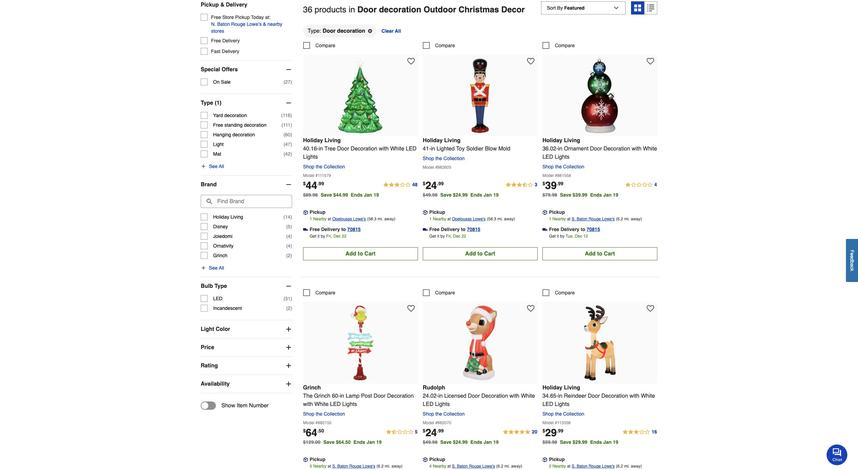 Task type: locate. For each thing, give the bounding box(es) containing it.
20
[[532, 430, 537, 435]]

1 vertical spatial $ 24 .99
[[423, 427, 444, 440]]

door inside holiday living 40.16-in tree door decoration with white led lights
[[337, 146, 349, 152]]

1 22 from the left
[[342, 234, 347, 239]]

2 (58.3 from the left
[[487, 217, 496, 222]]

list box containing type:
[[303, 24, 657, 42]]

all down mat
[[219, 164, 224, 169]]

in left tree
[[319, 146, 323, 152]]

36.02-
[[543, 146, 558, 152]]

holiday living 36.02-in ornament door decoration with white led lights image
[[562, 58, 638, 134]]

toy
[[456, 146, 465, 152]]

1 vertical spatial $49.98
[[423, 440, 438, 446]]

rudolph
[[423, 385, 445, 392]]

1 savings save $24.99 element from the top
[[440, 193, 501, 198]]

2 down $59.98
[[549, 465, 551, 470]]

heart outline image
[[407, 58, 415, 65], [527, 58, 535, 65], [407, 305, 415, 313], [527, 305, 535, 313]]

0 horizontal spatial by
[[321, 234, 325, 239]]

.99
[[317, 181, 324, 187], [437, 181, 444, 187], [557, 181, 563, 187], [437, 429, 444, 434], [557, 429, 563, 434]]

with for 36.02-in ornament door decoration with white led lights
[[632, 146, 642, 152]]

minus image inside special offers "button"
[[285, 66, 292, 73]]

0 horizontal spatial fri,
[[326, 234, 332, 239]]

shop up model # 881558
[[543, 164, 554, 170]]

the up model # 111579
[[316, 164, 322, 170]]

s. for 5 nearby
[[332, 465, 336, 470]]

holiday inside holiday living 34.65-in reindeer door decoration with white led lights
[[543, 385, 562, 392]]

12
[[583, 234, 588, 239]]

k
[[850, 269, 855, 272]]

.99 down model # 882605
[[437, 181, 444, 187]]

shop
[[423, 156, 434, 162], [303, 164, 314, 170], [543, 164, 554, 170], [303, 412, 314, 417], [423, 412, 434, 417], [543, 412, 554, 417]]

1 add to cart button from the left
[[303, 248, 418, 261]]

116
[[283, 113, 290, 118]]

minus image for type
[[285, 100, 292, 106]]

1 horizontal spatial it
[[437, 234, 439, 239]]

living inside holiday living 40.16-in tree door decoration with white led lights
[[325, 138, 341, 144]]

list view image
[[647, 4, 654, 11]]

(6.2
[[616, 217, 623, 222], [377, 465, 384, 470], [496, 465, 503, 470], [616, 465, 623, 470]]

lights down 36.02-
[[555, 154, 570, 161]]

shop the collection link up 111579
[[303, 164, 348, 170]]

2 horizontal spatial 5
[[415, 430, 418, 435]]

2 nearby at s. baton rouge lowe's (6.2 mi. away)
[[549, 465, 642, 470]]

compare inside 5014124979 'element'
[[316, 291, 335, 296]]

living inside holiday living 34.65-in reindeer door decoration with white led lights
[[564, 385, 580, 392]]

2 dec from the left
[[453, 234, 460, 239]]

1 e from the top
[[850, 253, 855, 256]]

$89.98 save $44.99 ends jan 19
[[303, 193, 379, 198]]

9 ) from the top
[[290, 234, 292, 239]]

10 ) from the top
[[290, 243, 292, 249]]

shop the collection for 34.65-
[[543, 412, 584, 417]]

the for 41-
[[435, 156, 442, 162]]

2 horizontal spatial add to cart button
[[543, 248, 657, 261]]

model # 882070
[[423, 421, 451, 426]]

ends for 20
[[470, 440, 482, 446]]

# down lighted
[[435, 165, 438, 170]]

in left lighted
[[431, 146, 435, 152]]

# for holiday living 41-in lighted toy soldier blow mold
[[435, 165, 438, 170]]

collection for tree
[[324, 164, 345, 170]]

4 inside 1 star image
[[654, 182, 657, 188]]

2 actual price $24.99 element from the top
[[423, 427, 444, 440]]

1 24 from the top
[[425, 180, 437, 192]]

1 vertical spatial $24.99
[[453, 440, 468, 446]]

in right the 'products'
[[349, 5, 355, 14]]

holiday inside the "holiday living 41-in lighted toy soldier blow mold"
[[423, 138, 443, 144]]

1 horizontal spatial 1 nearby at opelousas lowe's (58.3 mi. away)
[[429, 217, 515, 222]]

3 ) from the top
[[290, 122, 292, 128]]

pickup image
[[303, 210, 308, 215], [543, 210, 547, 215]]

lights inside holiday living 40.16-in tree door decoration with white led lights
[[303, 154, 318, 161]]

decoration inside grinch the grinch 60-in lamp post door decoration with white led lights
[[387, 394, 414, 400]]

was price $129.00 element
[[303, 439, 323, 446]]

0 horizontal spatial &
[[220, 2, 224, 8]]

living inside the holiday living 36.02-in ornament door decoration with white led lights
[[564, 138, 580, 144]]

1 vertical spatial light
[[201, 326, 214, 333]]

0 vertical spatial was price $49.98 element
[[423, 191, 440, 198]]

with inside the holiday living 36.02-in ornament door decoration with white led lights
[[632, 146, 642, 152]]

1 $49.98 from the top
[[423, 193, 438, 198]]

compare inside 5001899415 element
[[316, 43, 335, 48]]

& down the at:
[[263, 21, 266, 27]]

3.5 stars image
[[505, 181, 538, 189]]

away)
[[384, 217, 395, 222], [504, 217, 515, 222], [631, 217, 642, 222], [392, 465, 403, 470], [511, 465, 522, 470], [631, 465, 642, 470]]

ends jan 19 element for 48
[[351, 193, 382, 198]]

with inside holiday living 34.65-in reindeer door decoration with white led lights
[[630, 394, 639, 400]]

add to cart for 3rd add to cart button from right
[[346, 251, 376, 257]]

0 horizontal spatial 22
[[342, 234, 347, 239]]

savings save $44.99 element
[[321, 193, 382, 198]]

1 vertical spatial was price $49.98 element
[[423, 439, 440, 446]]

the up model # 882155
[[316, 412, 322, 417]]

2 add to cart button from the left
[[423, 248, 538, 261]]

5 inside 1.5 stars image
[[415, 430, 418, 435]]

actual price $39.99 element
[[543, 180, 563, 192]]

grinch
[[213, 253, 227, 259], [303, 385, 321, 392], [314, 394, 330, 400]]

actual price $24.99 element for 20
[[423, 427, 444, 440]]

1 vertical spatial see
[[209, 265, 218, 271]]

shop the collection link up 882155
[[303, 412, 348, 417]]

0 vertical spatial light
[[213, 142, 224, 147]]

3 free delivery to 70815 from the left
[[549, 227, 600, 233]]

1 ( 2 ) from the top
[[286, 253, 292, 259]]

holiday living 36.02-in ornament door decoration with white led lights
[[543, 138, 657, 161]]

living up "reindeer"
[[564, 385, 580, 392]]

2 opelousas lowe's button from the left
[[452, 216, 486, 223]]

all right the clear
[[395, 28, 401, 34]]

2 $24.99 from the top
[[453, 440, 468, 446]]

0 vertical spatial 24
[[425, 180, 437, 192]]

the
[[435, 156, 442, 162], [316, 164, 322, 170], [555, 164, 562, 170], [316, 412, 322, 417], [435, 412, 442, 417], [555, 412, 562, 417]]

baton inside the n. baton rouge lowe's & nearby stores
[[217, 21, 230, 27]]

special
[[201, 66, 220, 73]]

0 vertical spatial &
[[220, 2, 224, 8]]

0 horizontal spatial dec
[[333, 234, 341, 239]]

save down 882605
[[440, 193, 452, 198]]

.99 for 3
[[437, 181, 444, 187]]

1 horizontal spatial 70815
[[467, 227, 480, 233]]

.99 inside $ 29 .99
[[557, 429, 563, 434]]

get
[[310, 234, 316, 239], [429, 234, 436, 239], [549, 234, 556, 239]]

3 stars image
[[383, 181, 418, 189], [622, 429, 657, 437]]

24.02-
[[423, 394, 438, 400]]

1
[[310, 217, 312, 222], [429, 217, 432, 222], [549, 217, 551, 222]]

2 horizontal spatial 70815 button
[[587, 226, 600, 233]]

door right post
[[374, 394, 386, 400]]

door right 'ornament'
[[590, 146, 602, 152]]

1 opelousas from the left
[[332, 217, 352, 222]]

yard
[[213, 113, 223, 118]]

light left color
[[201, 326, 214, 333]]

1 vertical spatial grinch
[[303, 385, 321, 392]]

see all button
[[201, 163, 224, 170], [201, 265, 224, 272]]

in left "reindeer"
[[558, 394, 562, 400]]

shop up model # 111579
[[303, 164, 314, 170]]

n. baton rouge lowe's & nearby stores
[[211, 21, 282, 34]]

0 vertical spatial see all button
[[201, 163, 224, 170]]

rouge inside the n. baton rouge lowe's & nearby stores
[[231, 21, 245, 27]]

1 pickup image from the left
[[303, 210, 308, 215]]

& up 'store'
[[220, 2, 224, 8]]

0 vertical spatial 5
[[288, 224, 290, 230]]

5
[[288, 224, 290, 230], [415, 430, 418, 435], [310, 465, 312, 470]]

with inside holiday living 40.16-in tree door decoration with white led lights
[[379, 146, 389, 152]]

to
[[341, 227, 346, 233], [461, 227, 466, 233], [581, 227, 585, 233], [358, 251, 363, 257], [477, 251, 483, 257], [597, 251, 602, 257]]

opelousas for third the truck filled image from the right
[[332, 217, 352, 222]]

fri, for third the truck filled image from the right's 70815 button
[[326, 234, 332, 239]]

white inside rudolph 24.02-in licensed door decoration with white led lights
[[521, 394, 535, 400]]

0 horizontal spatial free delivery to 70815
[[310, 227, 361, 233]]

1 ) from the top
[[290, 79, 292, 85]]

dec
[[333, 234, 341, 239], [453, 234, 460, 239], [575, 234, 582, 239]]

1 70815 from the left
[[347, 227, 361, 233]]

in left 'ornament'
[[558, 146, 562, 152]]

item
[[237, 403, 248, 409]]

with
[[379, 146, 389, 152], [632, 146, 642, 152], [510, 394, 519, 400], [630, 394, 639, 400], [303, 402, 313, 408]]

#
[[435, 165, 438, 170], [316, 174, 318, 178], [555, 174, 557, 178], [316, 421, 318, 426], [435, 421, 438, 426], [555, 421, 557, 426]]

42
[[285, 151, 290, 157]]

plus image
[[201, 164, 206, 169], [201, 265, 206, 271], [285, 326, 292, 333], [285, 344, 292, 351], [285, 381, 292, 388]]

shop up model # 882155
[[303, 412, 314, 417]]

compare for 5014124609 element
[[435, 43, 455, 48]]

1 $ 24 .99 from the top
[[423, 180, 444, 192]]

1 vertical spatial heart outline image
[[647, 305, 654, 313]]

0 horizontal spatial cart
[[365, 251, 376, 257]]

decoration inside the holiday living 36.02-in ornament door decoration with white led lights
[[604, 146, 630, 152]]

led inside rudolph 24.02-in licensed door decoration with white led lights
[[423, 402, 434, 408]]

1 horizontal spatial free delivery to 70815
[[429, 227, 480, 233]]

3 70815 button from the left
[[587, 226, 600, 233]]

2 vertical spatial 5
[[310, 465, 312, 470]]

living for holiday living 40.16-in tree door decoration with white led lights
[[325, 138, 341, 144]]

at for 4 nearby at s. baton rouge lowe's (6.2 mi. away)'s pickup icon
[[447, 465, 451, 470]]

1 horizontal spatial add to cart
[[465, 251, 495, 257]]

$49.98 save $24.99 ends jan 19 for 20
[[423, 440, 499, 446]]

shop the collection link up 882070
[[423, 412, 467, 417]]

1 horizontal spatial 70815 button
[[467, 226, 480, 233]]

0 horizontal spatial 70815 button
[[347, 226, 361, 233]]

1 add to cart from the left
[[346, 251, 376, 257]]

1 horizontal spatial 3 stars image
[[622, 429, 657, 437]]

70815 button for second the truck filled image from left
[[467, 226, 480, 233]]

model up the 29
[[543, 421, 554, 426]]

2 was price $49.98 element from the top
[[423, 439, 440, 446]]

$ inside $ 64 .50
[[303, 429, 306, 434]]

1 get it by fri, dec 22 from the left
[[310, 234, 347, 239]]

shop the collection up 111579
[[303, 164, 345, 170]]

2 horizontal spatial by
[[560, 234, 565, 239]]

70815
[[347, 227, 361, 233], [467, 227, 480, 233], [587, 227, 600, 233]]

white inside holiday living 34.65-in reindeer door decoration with white led lights
[[641, 394, 655, 400]]

minus image
[[285, 66, 292, 73], [285, 100, 292, 106], [285, 181, 292, 188]]

2 savings save $24.99 element from the top
[[440, 440, 501, 446]]

2 24 from the top
[[425, 427, 437, 440]]

40.16-
[[303, 146, 319, 152]]

plus image inside price "button"
[[285, 344, 292, 351]]

living inside the "holiday living 41-in lighted toy soldier blow mold"
[[444, 138, 461, 144]]

opelousas lowe's button
[[332, 216, 366, 223], [452, 216, 486, 223]]

1 horizontal spatial pickup image
[[543, 210, 547, 215]]

holiday living 40.16-in tree door decoration with white led lights image
[[323, 58, 398, 134]]

s.
[[572, 217, 576, 222], [332, 465, 336, 470], [452, 465, 456, 470], [572, 465, 576, 470]]

away) for 4 nearby at s. baton rouge lowe's (6.2 mi. away)
[[511, 465, 522, 470]]

3 add to cart button from the left
[[543, 248, 657, 261]]

0 vertical spatial $ 24 .99
[[423, 180, 444, 192]]

decoration inside holiday living 34.65-in reindeer door decoration with white led lights
[[601, 394, 628, 400]]

.99 down model # 111579
[[317, 181, 324, 187]]

led down 34.65-
[[543, 402, 553, 408]]

actual price $24.99 element down model # 882070
[[423, 427, 444, 440]]

lights inside the holiday living 36.02-in ornament door decoration with white led lights
[[555, 154, 570, 161]]

shop up model # 882070
[[423, 412, 434, 417]]

3 stars image containing 48
[[383, 181, 418, 189]]

2 vertical spatial all
[[219, 265, 224, 271]]

in inside holiday living 40.16-in tree door decoration with white led lights
[[319, 146, 323, 152]]

$ 24 .99
[[423, 180, 444, 192], [423, 427, 444, 440]]

mold
[[498, 146, 510, 152]]

3 add from the left
[[585, 251, 596, 257]]

was price $89.98 element
[[303, 191, 321, 198]]

( for ornativity
[[286, 243, 288, 249]]

holiday
[[303, 138, 323, 144], [423, 138, 443, 144], [543, 138, 562, 144], [213, 214, 229, 220], [543, 385, 562, 392]]

2 $ 24 .99 from the top
[[423, 427, 444, 440]]

1 was price $49.98 element from the top
[[423, 191, 440, 198]]

1 vertical spatial ( 4 )
[[286, 243, 292, 249]]

( for led
[[283, 296, 285, 302]]

decoration up the clear all button
[[379, 5, 421, 14]]

0 vertical spatial minus image
[[285, 66, 292, 73]]

see all up bulb type
[[209, 265, 224, 271]]

model up 39 on the right top of page
[[543, 174, 554, 178]]

free delivery to 70815
[[310, 227, 361, 233], [429, 227, 480, 233], [549, 227, 600, 233]]

1 horizontal spatial 1
[[429, 217, 432, 222]]

2 get from the left
[[429, 234, 436, 239]]

door right tree
[[337, 146, 349, 152]]

opelousas lowe's button for third the truck filled image from the right's 70815 button
[[332, 216, 366, 223]]

0 vertical spatial type
[[201, 100, 213, 106]]

( 27 )
[[283, 79, 292, 85]]

16
[[652, 430, 657, 435]]

cart for 3rd add to cart button from right
[[365, 251, 376, 257]]

compare inside 5013266113 element
[[555, 291, 575, 296]]

(58.3
[[367, 217, 377, 222], [487, 217, 496, 222]]

with inside rudolph 24.02-in licensed door decoration with white led lights
[[510, 394, 519, 400]]

price button
[[201, 339, 292, 357]]

model up '44' on the top of the page
[[303, 174, 314, 178]]

2 horizontal spatial add to cart
[[585, 251, 615, 257]]

in left "lamp"
[[340, 394, 344, 400]]

1 horizontal spatial cart
[[484, 251, 495, 257]]

70815 button
[[347, 226, 361, 233], [467, 226, 480, 233], [587, 226, 600, 233]]

3 cart from the left
[[604, 251, 615, 257]]

0 horizontal spatial pickup image
[[303, 210, 308, 215]]

1 minus image from the top
[[285, 66, 292, 73]]

2 minus image from the top
[[285, 100, 292, 106]]

1 fri, from the left
[[326, 234, 332, 239]]

jan for 3
[[484, 193, 492, 198]]

the for 40.16-
[[316, 164, 322, 170]]

0 horizontal spatial opelousas lowe's button
[[332, 216, 366, 223]]

lights inside holiday living 34.65-in reindeer door decoration with white led lights
[[555, 402, 570, 408]]

1 horizontal spatial (58.3
[[487, 217, 496, 222]]

plus image up brand
[[201, 164, 206, 169]]

lowe's
[[247, 21, 262, 27], [353, 217, 366, 222], [473, 217, 486, 222], [602, 217, 615, 222], [363, 465, 375, 470], [482, 465, 495, 470], [602, 465, 615, 470]]

shop for rudolph 24.02-in licensed door decoration with white led lights
[[423, 412, 434, 417]]

type inside bulb type button
[[215, 283, 227, 290]]

1 cart from the left
[[365, 251, 376, 257]]

20 button
[[503, 429, 538, 437]]

$49.98 save $24.99 ends jan 19 for 3
[[423, 193, 499, 198]]

light
[[213, 142, 224, 147], [201, 326, 214, 333]]

free delivery to 70815 for opelousas lowe's button for third the truck filled image from the right's 70815 button
[[310, 227, 361, 233]]

1 horizontal spatial by
[[440, 234, 445, 239]]

savings save $24.99 element
[[440, 193, 501, 198], [440, 440, 501, 446]]

13 ) from the top
[[290, 306, 292, 311]]

save down .50
[[323, 440, 335, 446]]

living up tree
[[325, 138, 341, 144]]

see all button up bulb type
[[201, 265, 224, 272]]

3 get from the left
[[549, 234, 556, 239]]

model # 881558
[[543, 174, 571, 178]]

holiday up disney
[[213, 214, 229, 220]]

3 70815 from the left
[[587, 227, 600, 233]]

e up the d
[[850, 253, 855, 256]]

( for grinch
[[286, 253, 288, 259]]

hanging
[[213, 132, 231, 137]]

s. for 1 nearby
[[572, 217, 576, 222]]

holiday up 36.02-
[[543, 138, 562, 144]]

0 horizontal spatial (58.3
[[367, 217, 377, 222]]

3 dec from the left
[[575, 234, 582, 239]]

1 horizontal spatial dec
[[453, 234, 460, 239]]

2 see all from the top
[[209, 265, 224, 271]]

truck filled image
[[303, 227, 308, 232], [423, 227, 428, 232], [543, 227, 547, 232]]

living for holiday living 36.02-in ornament door decoration with white led lights
[[564, 138, 580, 144]]

22 for third the truck filled image from the right's 70815 button
[[342, 234, 347, 239]]

1 actual price $24.99 element from the top
[[423, 180, 444, 192]]

f e e d b a c k
[[850, 250, 855, 272]]

0 horizontal spatial 1 nearby at opelousas lowe's (58.3 mi. away)
[[310, 217, 395, 222]]

$24.99 for 3
[[453, 193, 468, 198]]

minus image up ( 27 ) on the top
[[285, 66, 292, 73]]

0 horizontal spatial add
[[346, 251, 356, 257]]

in inside the "holiday living 41-in lighted toy soldier blow mold"
[[431, 146, 435, 152]]

1 free delivery to 70815 from the left
[[310, 227, 361, 233]]

1 vertical spatial actual price $24.99 element
[[423, 427, 444, 440]]

white for 34.65-in reindeer door decoration with white led lights
[[641, 394, 655, 400]]

minus image inside 'brand' button
[[285, 181, 292, 188]]

white inside the holiday living 36.02-in ornament door decoration with white led lights
[[643, 146, 657, 152]]

the up model # 881558
[[555, 164, 562, 170]]

$ inside $ 44 .99
[[303, 181, 306, 187]]

2 horizontal spatial get
[[549, 234, 556, 239]]

( 2 ) down ( 31 ) at the bottom of the page
[[286, 306, 292, 311]]

1 horizontal spatial get it by fri, dec 22
[[429, 234, 466, 239]]

jan for 16
[[603, 440, 612, 446]]

led down 36.02-
[[543, 154, 553, 161]]

see all button down mat
[[201, 163, 224, 170]]

d
[[850, 259, 855, 261]]

grinch the grinch 60-in lamp post door decoration with white led lights image
[[323, 306, 398, 382]]

2 horizontal spatial dec
[[575, 234, 582, 239]]

( for mat
[[283, 151, 285, 157]]

1 vertical spatial 2
[[288, 306, 290, 311]]

$ down model # 882070
[[423, 429, 425, 434]]

( 31 )
[[283, 296, 292, 302]]

0 horizontal spatial 3 stars image
[[383, 181, 418, 189]]

0 vertical spatial savings save $24.99 element
[[440, 193, 501, 198]]

0 vertical spatial 2
[[288, 253, 290, 259]]

0 vertical spatial ( 2 )
[[286, 253, 292, 259]]

( 2 ) for grinch
[[286, 253, 292, 259]]

the up the model # 113358
[[555, 412, 562, 417]]

0 vertical spatial actual price $24.99 element
[[423, 180, 444, 192]]

1 ( 4 ) from the top
[[286, 234, 292, 239]]

1 vertical spatial type
[[215, 283, 227, 290]]

1 horizontal spatial opelousas lowe's button
[[452, 216, 486, 223]]

3 add to cart from the left
[[585, 251, 615, 257]]

type left (1)
[[201, 100, 213, 106]]

light for light
[[213, 142, 224, 147]]

today
[[251, 14, 264, 20]]

was price $49.98 element
[[423, 191, 440, 198], [423, 439, 440, 446]]

( 2 )
[[286, 253, 292, 259], [286, 306, 292, 311]]

1 vertical spatial minus image
[[285, 100, 292, 106]]

shop the collection link for 34.65-
[[543, 412, 587, 417]]

actual price $24.99 element
[[423, 180, 444, 192], [423, 427, 444, 440]]

door inside the holiday living 36.02-in ornament door decoration with white led lights
[[590, 146, 602, 152]]

(6.2 for 4 nearby at s. baton rouge lowe's (6.2 mi. away)
[[496, 465, 503, 470]]

light up mat
[[213, 142, 224, 147]]

1 70815 button from the left
[[347, 226, 361, 233]]

2 add to cart from the left
[[465, 251, 495, 257]]

free store pickup today at:
[[211, 14, 271, 20]]

( for yard decoration
[[281, 113, 283, 118]]

jan for 4
[[603, 193, 612, 198]]

2 see all button from the top
[[201, 265, 224, 272]]

at for pickup icon corresponding to 2 nearby at s. baton rouge lowe's (6.2 mi. away)
[[567, 465, 571, 470]]

$ up was price $89.98 element
[[303, 181, 306, 187]]

0 horizontal spatial it
[[318, 234, 320, 239]]

2 1 from the left
[[429, 217, 432, 222]]

$49.98 save $24.99 ends jan 19 down 882605
[[423, 193, 499, 198]]

1 heart outline image from the top
[[647, 58, 654, 65]]

1 vertical spatial all
[[219, 164, 224, 169]]

heart outline image
[[647, 58, 654, 65], [647, 305, 654, 313]]

shop the collection link up 881558
[[543, 164, 587, 170]]

$ right 20
[[543, 429, 545, 434]]

shop the collection up 882070
[[423, 412, 465, 417]]

3 by from the left
[[560, 234, 565, 239]]

collection up 111579
[[324, 164, 345, 170]]

6 ) from the top
[[290, 151, 292, 157]]

1 truck filled image from the left
[[303, 227, 308, 232]]

0 vertical spatial see
[[209, 164, 218, 169]]

1 see from the top
[[209, 164, 218, 169]]

collection up 882155
[[324, 412, 345, 417]]

door right "reindeer"
[[588, 394, 600, 400]]

save left $29.99
[[560, 440, 571, 446]]

away) for 2 nearby at s. baton rouge lowe's (6.2 mi. away)
[[631, 465, 642, 470]]

$29.99
[[573, 440, 587, 446]]

grinch the grinch 60-in lamp post door decoration with white led lights
[[303, 385, 414, 408]]

2 down ( 5 )
[[288, 253, 290, 259]]

holiday inside holiday living 40.16-in tree door decoration with white led lights
[[303, 138, 323, 144]]

) for joiedomi
[[290, 234, 292, 239]]

22
[[342, 234, 347, 239], [462, 234, 466, 239]]

( 2 ) down ( 5 )
[[286, 253, 292, 259]]

1 horizontal spatial 5
[[310, 465, 312, 470]]

2 vertical spatial grinch
[[314, 394, 330, 400]]

2 horizontal spatial truck filled image
[[543, 227, 547, 232]]

.99 for 20
[[437, 429, 444, 434]]

12 ) from the top
[[290, 296, 292, 302]]

save for 20
[[440, 440, 452, 446]]

1 by from the left
[[321, 234, 325, 239]]

2 free delivery to 70815 from the left
[[429, 227, 480, 233]]

pickup image down $79.98
[[543, 210, 547, 215]]

4 ) from the top
[[290, 132, 292, 137]]

$ inside $ 29 .99
[[543, 429, 545, 434]]

savings save $39.99 element
[[560, 193, 621, 198]]

ends for 3
[[470, 193, 482, 198]]

rouge for 5 nearby at s. baton rouge lowe's (6.2 mi. away)
[[349, 465, 362, 470]]

white
[[390, 146, 404, 152], [643, 146, 657, 152], [521, 394, 535, 400], [641, 394, 655, 400], [314, 402, 329, 408]]

1 vertical spatial 3 stars image
[[622, 429, 657, 437]]

compare inside 5014124609 element
[[435, 43, 455, 48]]

by for third the truck filled image from the right
[[321, 234, 325, 239]]

plus image up bulb
[[201, 265, 206, 271]]

) for on sale
[[290, 79, 292, 85]]

see for plus icon on top of brand
[[209, 164, 218, 169]]

5 ) from the top
[[290, 142, 292, 147]]

2 by from the left
[[440, 234, 445, 239]]

decoration up the standing
[[224, 113, 247, 118]]

holiday for holiday living
[[213, 214, 229, 220]]

$ right 48
[[423, 181, 425, 187]]

( for free standing decoration
[[281, 122, 283, 128]]

in down the "rudolph"
[[438, 394, 443, 400]]

1 (58.3 from the left
[[367, 217, 377, 222]]

2 horizontal spatial free delivery to 70815
[[549, 227, 600, 233]]

pickup image
[[423, 210, 428, 215], [303, 458, 308, 463], [423, 458, 428, 463], [543, 458, 547, 463]]

led
[[406, 146, 417, 152], [543, 154, 553, 161], [213, 296, 223, 302], [330, 402, 341, 408], [423, 402, 434, 408], [543, 402, 553, 408]]

.50
[[317, 429, 324, 434]]

shop for grinch the grinch 60-in lamp post door decoration with white led lights
[[303, 412, 314, 417]]

led down 24.02-
[[423, 402, 434, 408]]

the up model # 882605
[[435, 156, 442, 162]]

reindeer
[[564, 394, 586, 400]]

2 get it by fri, dec 22 from the left
[[429, 234, 466, 239]]

1 $24.99 from the top
[[453, 193, 468, 198]]

(6.2 for 2 nearby at s. baton rouge lowe's (6.2 mi. away)
[[616, 465, 623, 470]]

# up actual price $39.99 element at the top
[[555, 174, 557, 178]]

2 pickup image from the left
[[543, 210, 547, 215]]

plus image inside light color button
[[285, 326, 292, 333]]

add to cart for first add to cart button from right
[[585, 251, 615, 257]]

close circle filled image
[[368, 29, 372, 33]]

2 ) from the top
[[290, 113, 292, 118]]

1 horizontal spatial opelousas
[[452, 217, 472, 222]]

0 horizontal spatial 5
[[288, 224, 290, 230]]

0 horizontal spatial opelousas
[[332, 217, 352, 222]]

1 vertical spatial savings save $24.99 element
[[440, 440, 501, 446]]

holiday inside the holiday living 36.02-in ornament door decoration with white led lights
[[543, 138, 562, 144]]

plus image inside "availability" button
[[285, 381, 292, 388]]

compare inside '5014124741' element
[[435, 291, 455, 296]]

1 1 nearby at opelousas lowe's (58.3 mi. away) from the left
[[310, 217, 395, 222]]

$ inside $ 39 .99
[[543, 181, 545, 187]]

.99 for 48
[[317, 181, 324, 187]]

2 ( 4 ) from the top
[[286, 243, 292, 249]]

3 minus image from the top
[[285, 181, 292, 188]]

2 $49.98 save $24.99 ends jan 19 from the top
[[423, 440, 499, 446]]

$49.98 for 20
[[423, 440, 438, 446]]

grinch left 60-
[[314, 394, 330, 400]]

2 horizontal spatial 1
[[549, 217, 551, 222]]

light inside button
[[201, 326, 214, 333]]

grinch up the
[[303, 385, 321, 392]]

save down 882070
[[440, 440, 452, 446]]

1 vertical spatial see all
[[209, 265, 224, 271]]

compare for 5014124979 'element'
[[316, 291, 335, 296]]

grinch down ornativity
[[213, 253, 227, 259]]

1 get from the left
[[310, 234, 316, 239]]

0 vertical spatial grinch
[[213, 253, 227, 259]]

get for second the truck filled image from left
[[429, 234, 436, 239]]

minus image up ( 116 )
[[285, 100, 292, 106]]

2 fri, from the left
[[446, 234, 452, 239]]

rouge for 4 nearby at s. baton rouge lowe's (6.2 mi. away)
[[469, 465, 481, 470]]

0 vertical spatial ( 4 )
[[286, 234, 292, 239]]

.99 inside $ 44 .99
[[317, 181, 324, 187]]

1 see all from the top
[[209, 164, 224, 169]]

availability
[[201, 381, 230, 388]]

lights inside rudolph 24.02-in licensed door decoration with white led lights
[[435, 402, 450, 408]]

1 horizontal spatial add
[[465, 251, 476, 257]]

1 horizontal spatial type
[[215, 283, 227, 290]]

at
[[328, 217, 331, 222], [447, 217, 451, 222], [567, 217, 571, 222], [328, 465, 331, 470], [447, 465, 451, 470], [567, 465, 571, 470]]

decoration inside holiday living 40.16-in tree door decoration with white led lights
[[351, 146, 377, 152]]

shop the collection for 36.02-
[[543, 164, 584, 170]]

led inside the holiday living 36.02-in ornament door decoration with white led lights
[[543, 154, 553, 161]]

# up actual price $29.99 element
[[555, 421, 557, 426]]

actual price $24.99 element right 48
[[423, 180, 444, 192]]

1 opelousas lowe's button from the left
[[332, 216, 366, 223]]

0 horizontal spatial get
[[310, 234, 316, 239]]

2 horizontal spatial it
[[557, 234, 559, 239]]

mi. for 5 nearby at s. baton rouge lowe's (6.2 mi. away)
[[385, 465, 390, 470]]

2 ( 2 ) from the top
[[286, 306, 292, 311]]

ends jan 19 element
[[351, 193, 382, 198], [470, 193, 501, 198], [590, 193, 621, 198], [353, 440, 384, 446], [470, 440, 501, 446], [590, 440, 621, 446]]

( 111 )
[[281, 122, 292, 128]]

model left 882605
[[423, 165, 434, 170]]

0 horizontal spatial truck filled image
[[303, 227, 308, 232]]

pickup & delivery
[[201, 2, 247, 8]]

2 horizontal spatial add
[[585, 251, 596, 257]]

shop the collection link
[[423, 156, 467, 162], [303, 164, 348, 170], [543, 164, 587, 170], [303, 412, 348, 417], [423, 412, 467, 417], [543, 412, 587, 417]]

collection down "toy"
[[443, 156, 465, 162]]

$ up $129.00
[[303, 429, 306, 434]]

1 $49.98 save $24.99 ends jan 19 from the top
[[423, 193, 499, 198]]

1 vertical spatial &
[[263, 21, 266, 27]]

door right licensed
[[468, 394, 480, 400]]

savings save $64.50 element
[[323, 440, 384, 446]]

led inside holiday living 40.16-in tree door decoration with white led lights
[[406, 146, 417, 152]]

2 horizontal spatial cart
[[604, 251, 615, 257]]

pickup image down $89.98
[[303, 210, 308, 215]]

compare inside '5014124907' element
[[555, 43, 575, 48]]

$49.98 for 3
[[423, 193, 438, 198]]

the up model # 882070
[[435, 412, 442, 417]]

0 vertical spatial $49.98
[[423, 193, 438, 198]]

opelousas for second the truck filled image from left
[[452, 217, 472, 222]]

24 down model # 882070
[[425, 427, 437, 440]]

plus image up plus image
[[285, 344, 292, 351]]

.99 for 16
[[557, 429, 563, 434]]

light color button
[[201, 321, 292, 339]]

1 see all button from the top
[[201, 163, 224, 170]]

7 ) from the top
[[290, 214, 292, 220]]

# up actual price $44.99 element
[[316, 174, 318, 178]]

list box
[[303, 24, 657, 42]]

1 horizontal spatial fri,
[[446, 234, 452, 239]]

chat invite button image
[[827, 445, 848, 466]]

$49.98 save $24.99 ends jan 19 down 882070
[[423, 440, 499, 446]]

holiday living 34.65-in reindeer door decoration with white led lights image
[[562, 306, 638, 382]]

14
[[285, 214, 290, 220]]

0 horizontal spatial add to cart
[[346, 251, 376, 257]]

white inside holiday living 40.16-in tree door decoration with white led lights
[[390, 146, 404, 152]]

model # 882605
[[423, 165, 451, 170]]

door up close circle filled icon
[[357, 5, 377, 14]]

24 right 48
[[425, 180, 437, 192]]

2 for grinch
[[288, 253, 290, 259]]

lowe's inside the n. baton rouge lowe's & nearby stores
[[247, 21, 262, 27]]

$ for 5
[[303, 429, 306, 434]]

$64.50
[[336, 440, 351, 446]]

2 see from the top
[[209, 265, 218, 271]]

shop the collection link up the 113358
[[543, 412, 587, 417]]

24 for 20
[[425, 427, 437, 440]]

at for pickup icon associated with 1 nearby at opelousas lowe's (58.3 mi. away)
[[447, 217, 451, 222]]

living down find brand text box
[[231, 214, 243, 220]]

2 1 nearby at opelousas lowe's (58.3 mi. away) from the left
[[429, 217, 515, 222]]

19
[[374, 193, 379, 198], [493, 193, 499, 198], [613, 193, 618, 198], [376, 440, 382, 446], [493, 440, 499, 446], [613, 440, 618, 446]]

led down 60-
[[330, 402, 341, 408]]

2 70815 button from the left
[[467, 226, 480, 233]]

minus image for special offers
[[285, 66, 292, 73]]

19 for 5
[[376, 440, 382, 446]]

22 for second the truck filled image from left 70815 button
[[462, 234, 466, 239]]

2 $49.98 from the top
[[423, 440, 438, 446]]

1 horizontal spatial add to cart button
[[423, 248, 538, 261]]

2 cart from the left
[[484, 251, 495, 257]]

8 ) from the top
[[290, 224, 292, 230]]

2 heart outline image from the top
[[647, 305, 654, 313]]

1 horizontal spatial &
[[263, 21, 266, 27]]

n. baton rouge lowe's & nearby stores button
[[211, 21, 292, 34]]

shop the collection up 882155
[[303, 412, 345, 417]]

.99 inside $ 39 .99
[[557, 181, 563, 187]]

holiday up 41-
[[423, 138, 443, 144]]

1 vertical spatial see all button
[[201, 265, 224, 272]]

2 vertical spatial minus image
[[285, 181, 292, 188]]

1 vertical spatial $49.98 save $24.99 ends jan 19
[[423, 440, 499, 446]]

$24.99 for 20
[[453, 440, 468, 446]]

0 horizontal spatial get it by fri, dec 22
[[310, 234, 347, 239]]

0 vertical spatial see all
[[209, 164, 224, 169]]

11 ) from the top
[[290, 253, 292, 259]]

get it by fri, dec 22 for second the truck filled image from left
[[429, 234, 466, 239]]

2 22 from the left
[[462, 234, 466, 239]]

(58.3 for second the truck filled image from left
[[487, 217, 496, 222]]

3 stars image containing 16
[[622, 429, 657, 437]]

hanging decoration
[[213, 132, 255, 137]]

48
[[412, 182, 418, 188]]

clear
[[382, 28, 394, 34]]

minus image
[[285, 283, 292, 290]]

type right bulb
[[215, 283, 227, 290]]

model
[[423, 165, 434, 170], [303, 174, 314, 178], [543, 174, 554, 178], [303, 421, 314, 426], [423, 421, 434, 426], [543, 421, 554, 426]]

) for light
[[290, 142, 292, 147]]

2 opelousas from the left
[[452, 217, 472, 222]]



Task type: describe. For each thing, give the bounding box(es) containing it.
$ 24 .99 for 20
[[423, 427, 444, 440]]

holiday living 41-in lighted toy soldier blow mold image
[[442, 58, 518, 134]]

all for 1st see all button from the bottom of the page
[[219, 265, 224, 271]]

$ 29 .99
[[543, 427, 563, 440]]

decoration for 34.65-in reindeer door decoration with white led lights
[[601, 394, 628, 400]]

pickup image for 1 nearby at s. baton rouge lowe's (6.2 mi. away)
[[543, 210, 547, 215]]

0 vertical spatial all
[[395, 28, 401, 34]]

bulb type button
[[201, 278, 292, 295]]

c
[[850, 267, 855, 269]]

door right type:
[[323, 28, 336, 34]]

rudolph 24.02-in licensed door decoration with white led lights
[[423, 385, 535, 408]]

ends jan 19 element for 4
[[590, 193, 621, 198]]

add to cart for second add to cart button from left
[[465, 251, 495, 257]]

1 nearby at s. baton rouge lowe's (6.2 mi. away)
[[549, 217, 642, 222]]

model # 111579
[[303, 174, 331, 178]]

ends jan 19 element for 20
[[470, 440, 501, 446]]

ends jan 19 element for 3
[[470, 193, 501, 198]]

incandescent
[[213, 306, 242, 311]]

fast delivery
[[211, 48, 239, 54]]

Find Brand text field
[[201, 195, 292, 208]]

collection for lighted
[[443, 156, 465, 162]]

light for light color
[[201, 326, 214, 333]]

was price $59.98 element
[[543, 439, 560, 446]]

( for hanging decoration
[[283, 132, 285, 137]]

rating
[[201, 363, 218, 369]]

rating button
[[201, 357, 292, 375]]

in inside the holiday living 36.02-in ornament door decoration with white led lights
[[558, 146, 562, 152]]

get it by tue, dec 12
[[549, 234, 588, 239]]

shop the collection for in
[[423, 412, 465, 417]]

41-
[[423, 146, 431, 152]]

plus image for light color
[[285, 326, 292, 333]]

white inside grinch the grinch 60-in lamp post door decoration with white led lights
[[314, 402, 329, 408]]

white for 40.16-in tree door decoration with white led lights
[[390, 146, 404, 152]]

$129.00
[[303, 440, 321, 446]]

holiday for holiday living 41-in lighted toy soldier blow mold
[[423, 138, 443, 144]]

stores
[[211, 28, 224, 34]]

& inside the n. baton rouge lowe's & nearby stores
[[263, 21, 266, 27]]

white for 36.02-in ornament door decoration with white led lights
[[643, 146, 657, 152]]

lights for 34.65-
[[555, 402, 570, 408]]

( 2 ) for incandescent
[[286, 306, 292, 311]]

decoration inside rudolph 24.02-in licensed door decoration with white led lights
[[481, 394, 508, 400]]

living for holiday living 41-in lighted toy soldier blow mold
[[444, 138, 461, 144]]

model for the grinch 60-in lamp post door decoration with white led lights
[[303, 421, 314, 426]]

3 it from the left
[[557, 234, 559, 239]]

shop for holiday living 40.16-in tree door decoration with white led lights
[[303, 164, 314, 170]]

opelousas lowe's button for second the truck filled image from left 70815 button
[[452, 216, 486, 223]]

model # 113358
[[543, 421, 571, 426]]

70815 button for first the truck filled image from right
[[587, 226, 600, 233]]

led inside grinch the grinch 60-in lamp post door decoration with white led lights
[[330, 402, 341, 408]]

# for holiday living 40.16-in tree door decoration with white led lights
[[316, 174, 318, 178]]

the for 34.65-
[[555, 412, 562, 417]]

holiday living 40.16-in tree door decoration with white led lights
[[303, 138, 417, 161]]

( for light
[[283, 142, 285, 147]]

( 5 )
[[286, 224, 292, 230]]

model for 34.65-in reindeer door decoration with white led lights
[[543, 421, 554, 426]]

color
[[216, 326, 230, 333]]

grid view image
[[634, 4, 641, 11]]

clear all
[[382, 28, 401, 34]]

lights inside grinch the grinch 60-in lamp post door decoration with white led lights
[[342, 402, 357, 408]]

16 button
[[622, 429, 657, 437]]

bulb type
[[201, 283, 227, 290]]

2 truck filled image from the left
[[423, 227, 428, 232]]

lamp
[[346, 394, 360, 400]]

60
[[285, 132, 290, 137]]

34.65-
[[543, 394, 558, 400]]

19 for 3
[[493, 193, 499, 198]]

3 button
[[505, 181, 538, 189]]

lights for 40.16-
[[303, 154, 318, 161]]

outdoor
[[424, 5, 456, 14]]

64
[[306, 427, 317, 440]]

show item number element
[[201, 402, 269, 410]]

actual price $44.99 element
[[303, 180, 324, 192]]

decoration for 40.16-in tree door decoration with white led lights
[[351, 146, 377, 152]]

) for hanging decoration
[[290, 132, 292, 137]]

show
[[221, 403, 235, 409]]

19 for 20
[[493, 440, 499, 446]]

shop the collection link for grinch
[[303, 412, 348, 417]]

model # 882155
[[303, 421, 332, 426]]

36 products in door decoration outdoor christmas decor
[[303, 5, 525, 14]]

holiday living 34.65-in reindeer door decoration with white led lights
[[543, 385, 655, 408]]

lighted
[[437, 146, 455, 152]]

4 button
[[625, 181, 657, 189]]

in inside rudolph 24.02-in licensed door decoration with white led lights
[[438, 394, 443, 400]]

5013266113 element
[[543, 290, 575, 297]]

111579
[[318, 174, 331, 178]]

5 stars image
[[503, 429, 538, 437]]

products
[[315, 5, 346, 14]]

$59.98 save $29.99 ends jan 19
[[543, 440, 618, 446]]

( for disney
[[286, 224, 288, 230]]

( for on sale
[[283, 79, 285, 85]]

1 dec from the left
[[333, 234, 341, 239]]

holiday living 41-in lighted toy soldier blow mold
[[423, 138, 510, 152]]

1 star image
[[625, 181, 657, 189]]

3 truck filled image from the left
[[543, 227, 547, 232]]

f
[[850, 250, 855, 253]]

5014124609 element
[[423, 42, 455, 49]]

shop for holiday living 34.65-in reindeer door decoration with white led lights
[[543, 412, 554, 417]]

1 add from the left
[[346, 251, 356, 257]]

0 horizontal spatial type
[[201, 100, 213, 106]]

shop the collection for 41-
[[423, 156, 465, 162]]

n.
[[211, 21, 216, 27]]

s. for 4 nearby
[[452, 465, 456, 470]]

1.5 stars image
[[386, 429, 418, 437]]

the for 36.02-
[[555, 164, 562, 170]]

licensed
[[444, 394, 466, 400]]

see all for 1st see all button from the bottom of the page
[[209, 265, 224, 271]]

model for 24.02-in licensed door decoration with white led lights
[[423, 421, 434, 426]]

type: door decoration
[[308, 28, 365, 34]]

in inside grinch the grinch 60-in lamp post door decoration with white led lights
[[340, 394, 344, 400]]

door inside grinch the grinch 60-in lamp post door decoration with white led lights
[[374, 394, 386, 400]]

save for 16
[[560, 440, 571, 446]]

decoration right the standing
[[244, 122, 267, 128]]

2 add from the left
[[465, 251, 476, 257]]

44
[[306, 180, 317, 192]]

60-
[[332, 394, 340, 400]]

by for first the truck filled image from right
[[560, 234, 565, 239]]

blow
[[485, 146, 497, 152]]

$ for 4
[[543, 181, 545, 187]]

$89.98
[[303, 193, 318, 198]]

a
[[850, 264, 855, 267]]

( 60 )
[[283, 132, 292, 137]]

door inside holiday living 34.65-in reindeer door decoration with white led lights
[[588, 394, 600, 400]]

shop the collection link for 40.16-
[[303, 164, 348, 170]]

plus image for availability
[[285, 381, 292, 388]]

2 70815 from the left
[[467, 227, 480, 233]]

door inside rudolph 24.02-in licensed door decoration with white led lights
[[468, 394, 480, 400]]

881558
[[557, 174, 571, 178]]

111
[[283, 122, 290, 128]]

1 nearby at opelousas lowe's (58.3 mi. away) for second the truck filled image from left
[[429, 217, 515, 222]]

compare for '5014124907' element
[[555, 43, 575, 48]]

f e e d b a c k button
[[846, 239, 858, 283]]

1 1 from the left
[[310, 217, 312, 222]]

mi. for 1 nearby at s. baton rouge lowe's (6.2 mi. away)
[[624, 217, 630, 222]]

price
[[201, 345, 214, 351]]

2 it from the left
[[437, 234, 439, 239]]

$ 44 .99
[[303, 180, 324, 192]]

# for holiday living 36.02-in ornament door decoration with white led lights
[[555, 174, 557, 178]]

was price $79.98 element
[[543, 191, 560, 198]]

free delivery to 70815 for opelousas lowe's button for second the truck filled image from left 70815 button
[[429, 227, 480, 233]]

led down bulb type
[[213, 296, 223, 302]]

19 for 48
[[374, 193, 379, 198]]

tree
[[325, 146, 336, 152]]

savings save $29.99 element
[[560, 440, 621, 446]]

2 vertical spatial 2
[[549, 465, 551, 470]]

holiday for holiday living 36.02-in ornament door decoration with white led lights
[[543, 138, 562, 144]]

1 it from the left
[[318, 234, 320, 239]]

plus image
[[285, 363, 292, 370]]

2 e from the top
[[850, 256, 855, 259]]

5014124741 element
[[423, 290, 455, 297]]

( 42 )
[[283, 151, 292, 157]]

clear all button
[[381, 24, 402, 38]]

collection for ornament
[[563, 164, 584, 170]]

jan for 5
[[367, 440, 375, 446]]

) for yard decoration
[[290, 113, 292, 118]]

decoration left close circle filled icon
[[337, 28, 365, 34]]

5001899415 element
[[303, 42, 335, 49]]

number
[[249, 403, 269, 409]]

away) for 1 nearby at s. baton rouge lowe's (6.2 mi. away)
[[631, 217, 642, 222]]

at:
[[265, 14, 271, 20]]

light color
[[201, 326, 230, 333]]

ornativity
[[213, 243, 234, 249]]

with inside grinch the grinch 60-in lamp post door decoration with white led lights
[[303, 402, 313, 408]]

3 stars image for 44
[[383, 181, 418, 189]]

led inside holiday living 34.65-in reindeer door decoration with white led lights
[[543, 402, 553, 408]]

$ for 48
[[303, 181, 306, 187]]

compare for 5001899415 element
[[316, 43, 335, 48]]

pickup image for 5 nearby at s. baton rouge lowe's (6.2 mi. away)
[[303, 458, 308, 463]]

soldier
[[466, 146, 483, 152]]

36
[[303, 5, 312, 14]]

baton for 5 nearby at s. baton rouge lowe's (6.2 mi. away)
[[337, 465, 348, 470]]

in inside holiday living 34.65-in reindeer door decoration with white led lights
[[558, 394, 562, 400]]

29
[[545, 427, 557, 440]]

pickup image for 4 nearby at s. baton rouge lowe's (6.2 mi. away)
[[423, 458, 428, 463]]

$79.98
[[543, 193, 557, 198]]

see all for first see all button from the top of the page
[[209, 164, 224, 169]]

) for free standing decoration
[[290, 122, 292, 128]]

nearby
[[268, 21, 282, 27]]

3 1 from the left
[[549, 217, 551, 222]]

shop the collection link for in
[[423, 412, 467, 417]]

$ 24 .99 for 3
[[423, 180, 444, 192]]

type (1)
[[201, 100, 221, 106]]

5014124979 element
[[303, 290, 335, 297]]

ends for 4
[[590, 193, 602, 198]]

actual price $29.99 element
[[543, 427, 563, 440]]

$59.98
[[543, 440, 557, 446]]

shop the collection link for 41-
[[423, 156, 467, 162]]

shop the collection for 40.16-
[[303, 164, 345, 170]]

compare for '5014124741' element
[[435, 291, 455, 296]]

113358
[[557, 421, 571, 426]]

on
[[213, 79, 220, 85]]

$129.00 save $64.50 ends jan 19
[[303, 440, 382, 446]]

shop for holiday living 41-in lighted toy soldier blow mold
[[423, 156, 434, 162]]

christmas
[[459, 5, 499, 14]]

decor
[[501, 5, 525, 14]]

) for ornativity
[[290, 243, 292, 249]]

rudolph 24.02-in licensed door decoration with white led lights image
[[442, 306, 518, 382]]

48 button
[[383, 181, 418, 189]]

sale
[[221, 79, 231, 85]]

( for joiedomi
[[286, 234, 288, 239]]

882155
[[318, 421, 332, 426]]

actual price $64.50 element
[[303, 427, 324, 440]]

$44.99
[[333, 193, 348, 198]]

pickup image for 1 nearby at opelousas lowe's (58.3 mi. away)
[[303, 210, 308, 215]]

) for led
[[290, 296, 292, 302]]

ends jan 19 element for 16
[[590, 440, 621, 446]]

with for 34.65-in reindeer door decoration with white led lights
[[630, 394, 639, 400]]

5014124907 element
[[543, 42, 575, 49]]

$ for 20
[[423, 429, 425, 434]]

decoration down 'free standing decoration'
[[232, 132, 255, 137]]

(1)
[[215, 100, 221, 106]]

grinch for grinch
[[213, 253, 227, 259]]

$39.99
[[573, 193, 587, 198]]



Task type: vqa. For each thing, say whether or not it's contained in the screenshot.


